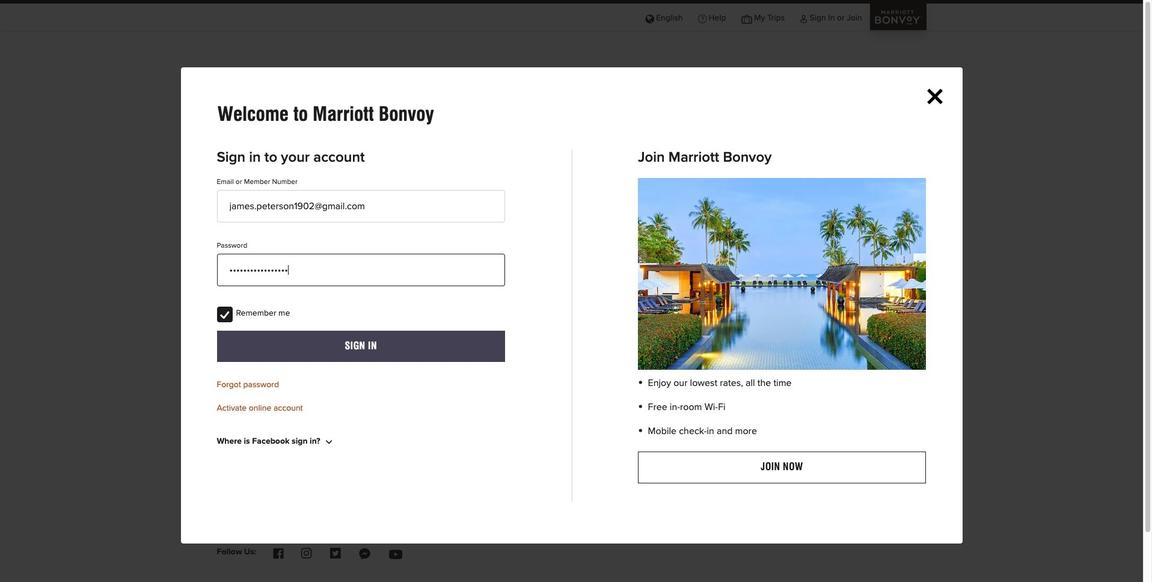 Task type: vqa. For each thing, say whether or not it's contained in the screenshot.
help image
yes



Task type: locate. For each thing, give the bounding box(es) containing it.
globe image
[[646, 14, 654, 22]]

tropical resort outdoor swimming pool and lounge area image
[[638, 178, 927, 370]]

None password field
[[217, 254, 505, 286]]

suitcase image
[[742, 14, 753, 22]]

arrow down image
[[325, 436, 333, 448]]

None text field
[[217, 190, 505, 223]]



Task type: describe. For each thing, give the bounding box(es) containing it.
marriott bonvoy™ app image
[[218, 358, 362, 422]]

help image
[[699, 14, 707, 22]]

account image
[[801, 14, 808, 22]]

marriott bonvoy™ credit cards image
[[726, 175, 927, 307]]



